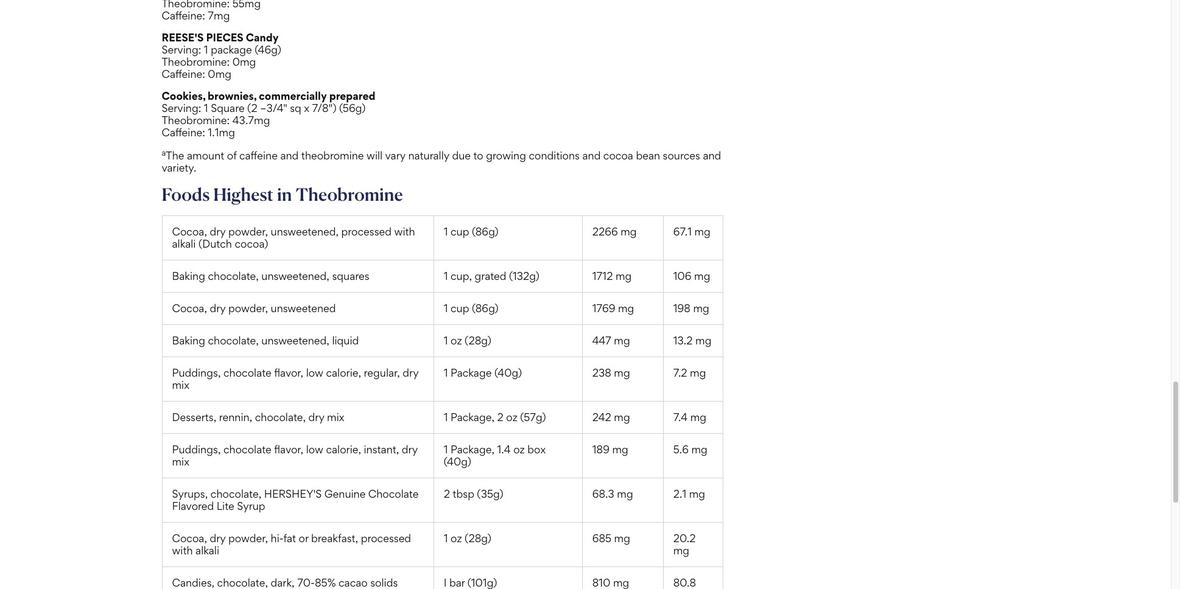 Task type: describe. For each thing, give the bounding box(es) containing it.
mg for 685 mg
[[614, 532, 630, 545]]

mg for 20.2 mg
[[674, 545, 690, 557]]

a
[[162, 148, 166, 158]]

1 inside reese's pieces candy serving: 1 package (46g) theobromine: 0mg caffeine: 0mg
[[204, 43, 208, 56]]

powder, for hi-
[[228, 532, 268, 545]]

mg for 1769 mg
[[618, 302, 634, 315]]

oz up package
[[451, 334, 462, 347]]

reese's pieces candy serving: 1 package (46g) theobromine: 0mg caffeine: 0mg
[[162, 31, 281, 80]]

0 vertical spatial (40g)
[[495, 367, 522, 380]]

amount
[[187, 149, 224, 162]]

1 for desserts, rennin, chocolate, dry mix
[[444, 411, 448, 424]]

will
[[367, 149, 383, 162]]

1712 mg
[[593, 270, 632, 283]]

2.1 mg
[[674, 488, 705, 501]]

foods highest in theobromine
[[162, 184, 403, 205]]

oz left (57g)
[[506, 411, 518, 424]]

serving: inside "cookies, brownies, commercially prepared serving: 1 square (2 –3/4" sq x 7/8") (56g) theobromine: 43.7mg caffeine: 1.1mg"
[[162, 102, 201, 114]]

cup,
[[451, 270, 472, 283]]

with inside "cocoa, dry powder, unsweetened, processed with alkali (dutch cocoa)"
[[394, 225, 415, 238]]

1 for puddings, chocolate flavor, low calorie, regular, dry mix
[[444, 367, 448, 380]]

2266 mg
[[593, 225, 637, 238]]

theobromine
[[301, 149, 364, 162]]

189
[[593, 444, 610, 456]]

mg for 7.2 mg
[[690, 367, 706, 380]]

mix for puddings, chocolate flavor, low calorie, regular, dry mix
[[172, 379, 189, 392]]

7/8")
[[312, 102, 337, 114]]

7.2 mg
[[674, 367, 706, 380]]

desserts, rennin, chocolate, dry mix
[[172, 411, 345, 424]]

highest
[[213, 184, 274, 205]]

syrup
[[237, 500, 265, 513]]

67.1 mg
[[674, 225, 711, 238]]

breakfast,
[[311, 532, 358, 545]]

powder, for unsweetened,
[[228, 225, 268, 238]]

with inside cocoa, dry powder, hi-fat or breakfast, processed with alkali
[[172, 545, 193, 557]]

1769
[[593, 302, 616, 315]]

chocolate for puddings, chocolate flavor, low calorie, instant, dry mix
[[224, 444, 272, 456]]

chocolate for puddings, chocolate flavor, low calorie, regular, dry mix
[[224, 367, 272, 380]]

mg for 13.2 mg
[[696, 334, 712, 347]]

242 mg
[[593, 411, 630, 424]]

oz down the tbsp
[[451, 532, 462, 545]]

189 mg
[[593, 444, 629, 456]]

mg for 198 mg
[[694, 302, 710, 315]]

flavor, for regular,
[[274, 367, 303, 380]]

1.1mg
[[208, 126, 235, 139]]

the
[[166, 149, 184, 162]]

(28g) for baking chocolate, unsweetened, liquid
[[465, 334, 492, 347]]

naturally
[[408, 149, 450, 162]]

cocoa, dry powder, unsweetened
[[172, 302, 336, 315]]

syrups, chocolate, hershey's genuine chocolate flavored lite syrup
[[172, 488, 419, 513]]

in
[[277, 184, 292, 205]]

theobromine: inside "cookies, brownies, commercially prepared serving: 1 square (2 –3/4" sq x 7/8") (56g) theobromine: 43.7mg caffeine: 1.1mg"
[[162, 114, 230, 126]]

mg for 2266 mg
[[621, 225, 637, 238]]

chocolate
[[368, 488, 419, 501]]

puddings, for puddings, chocolate flavor, low calorie, instant, dry mix
[[172, 444, 221, 456]]

unsweetened
[[271, 302, 336, 315]]

low for regular,
[[306, 367, 323, 380]]

1 inside "cookies, brownies, commercially prepared serving: 1 square (2 –3/4" sq x 7/8") (56g) theobromine: 43.7mg caffeine: 1.1mg"
[[204, 102, 208, 114]]

fat
[[284, 532, 296, 545]]

caffeine: inside reese's pieces candy serving: 1 package (46g) theobromine: 0mg caffeine: 0mg
[[162, 67, 205, 80]]

rennin,
[[219, 411, 252, 424]]

baking chocolate, unsweetened, squares
[[172, 270, 370, 283]]

unsweetened, for liquid
[[262, 334, 330, 347]]

lite
[[217, 500, 234, 513]]

theobromine
[[296, 184, 403, 205]]

dry down puddings, chocolate flavor, low calorie, regular, dry mix
[[309, 411, 324, 424]]

cocoa, dry powder, hi-fat or breakfast, processed with alkali
[[172, 532, 411, 557]]

unsweetened, for squares
[[262, 270, 330, 283]]

flavored
[[172, 500, 214, 513]]

caffeine: 7mg
[[162, 9, 230, 22]]

tbsp
[[453, 488, 474, 501]]

dry inside puddings, chocolate flavor, low calorie, regular, dry mix
[[403, 367, 419, 380]]

106 mg
[[674, 270, 711, 283]]

dry inside cocoa, dry powder, hi-fat or breakfast, processed with alkali
[[210, 532, 226, 545]]

instant,
[[364, 444, 399, 456]]

prepared
[[329, 89, 376, 102]]

43.7mg
[[233, 114, 270, 126]]

chocolate, for syrups, chocolate, hershey's genuine chocolate flavored lite syrup
[[211, 488, 261, 501]]

2 and from the left
[[583, 149, 601, 162]]

1 caffeine: from the top
[[162, 9, 205, 22]]

mg for 238 mg
[[614, 367, 630, 380]]

due
[[452, 149, 471, 162]]

mg for 68.3 mg
[[617, 488, 633, 501]]

1.4
[[497, 444, 511, 456]]

1 for puddings, chocolate flavor, low calorie, instant, dry mix
[[444, 444, 448, 456]]

bean
[[636, 149, 660, 162]]

2.1
[[674, 488, 687, 501]]

grated
[[475, 270, 507, 283]]

cocoa
[[604, 149, 634, 162]]

7mg
[[208, 9, 230, 22]]

conditions
[[529, 149, 580, 162]]

1 horizontal spatial 2
[[497, 411, 504, 424]]

cocoa, dry powder, unsweetened, processed with alkali (dutch cocoa)
[[172, 225, 415, 250]]

1 for baking chocolate, unsweetened, liquid
[[444, 334, 448, 347]]

(2
[[247, 102, 258, 114]]

x
[[304, 102, 310, 114]]

(57g)
[[520, 411, 546, 424]]

baking for baking chocolate, unsweetened, liquid
[[172, 334, 205, 347]]

(46g)
[[255, 43, 281, 56]]

cup for cocoa, dry powder, unsweetened
[[451, 302, 469, 315]]

1 oz (28g) for cocoa, dry powder, hi-fat or breakfast, processed with alkali
[[444, 532, 492, 545]]

cocoa, for cocoa, dry powder, unsweetened
[[172, 302, 207, 315]]

variety.
[[162, 161, 196, 174]]

mg for 67.1 mg
[[695, 225, 711, 238]]

or
[[299, 532, 309, 545]]

(86g) for 1769
[[472, 302, 499, 315]]

238
[[593, 367, 612, 380]]

package, for 2
[[451, 411, 495, 424]]

242
[[593, 411, 612, 424]]

sq
[[290, 102, 301, 114]]

package
[[451, 367, 492, 380]]

447
[[593, 334, 612, 347]]

7.2
[[674, 367, 688, 380]]

1 for cocoa, dry powder, unsweetened
[[444, 302, 448, 315]]

mg for 7.4 mg
[[691, 411, 707, 424]]

commercially
[[259, 89, 327, 102]]

cocoa)
[[235, 238, 268, 250]]

mg for 5.6 mg
[[692, 444, 708, 456]]

chocolate, for baking chocolate, unsweetened, liquid
[[208, 334, 259, 347]]

(132g)
[[509, 270, 540, 283]]

mg for 2.1 mg
[[689, 488, 705, 501]]

(86g) for 2266
[[472, 225, 499, 238]]

square
[[211, 102, 245, 114]]

mg for 447 mg
[[614, 334, 630, 347]]

1 package, 1.4 oz box (40g)
[[444, 444, 546, 468]]

(56g)
[[339, 102, 366, 114]]

vary
[[385, 149, 406, 162]]

20.2
[[674, 532, 696, 545]]

powder, for unsweetened
[[228, 302, 268, 315]]

mg for 1712 mg
[[616, 270, 632, 283]]

low for instant,
[[306, 444, 323, 456]]

685
[[593, 532, 612, 545]]



Task type: vqa. For each thing, say whether or not it's contained in the screenshot.
the Hookbill
no



Task type: locate. For each thing, give the bounding box(es) containing it.
mg for 242 mg
[[614, 411, 630, 424]]

1 vertical spatial unsweetened,
[[262, 270, 330, 283]]

1 vertical spatial chocolate
[[224, 444, 272, 456]]

chocolate down desserts, rennin, chocolate, dry mix
[[224, 444, 272, 456]]

(35g)
[[477, 488, 504, 501]]

calorie, inside puddings, chocolate flavor, low calorie, instant, dry mix
[[326, 444, 361, 456]]

mg right the "5.6"
[[692, 444, 708, 456]]

caffeine: up cookies, on the top left
[[162, 67, 205, 80]]

mg
[[621, 225, 637, 238], [695, 225, 711, 238], [616, 270, 632, 283], [694, 270, 711, 283], [618, 302, 634, 315], [694, 302, 710, 315], [614, 334, 630, 347], [696, 334, 712, 347], [614, 367, 630, 380], [690, 367, 706, 380], [614, 411, 630, 424], [691, 411, 707, 424], [612, 444, 629, 456], [692, 444, 708, 456], [617, 488, 633, 501], [689, 488, 705, 501], [614, 532, 630, 545], [674, 545, 690, 557]]

processed
[[341, 225, 392, 238], [361, 532, 411, 545]]

syrups,
[[172, 488, 208, 501]]

(86g) up the grated
[[472, 225, 499, 238]]

sources
[[663, 149, 701, 162]]

2 vertical spatial mix
[[172, 456, 189, 468]]

0 vertical spatial package,
[[451, 411, 495, 424]]

0 vertical spatial flavor,
[[274, 367, 303, 380]]

serving: inside reese's pieces candy serving: 1 package (46g) theobromine: 0mg caffeine: 0mg
[[162, 43, 201, 56]]

mg right 2.1
[[689, 488, 705, 501]]

reese's
[[162, 31, 204, 44]]

685 mg
[[593, 532, 630, 545]]

2 1 oz (28g) from the top
[[444, 532, 492, 545]]

0 horizontal spatial and
[[280, 149, 299, 162]]

2 puddings, from the top
[[172, 444, 221, 456]]

1 vertical spatial puddings,
[[172, 444, 221, 456]]

flavor, down baking chocolate, unsweetened, liquid
[[274, 367, 303, 380]]

puddings, chocolate flavor, low calorie, regular, dry mix
[[172, 367, 419, 392]]

2 caffeine: from the top
[[162, 67, 205, 80]]

0 vertical spatial with
[[394, 225, 415, 238]]

unsweetened, down the unsweetened
[[262, 334, 330, 347]]

2 left the tbsp
[[444, 488, 450, 501]]

1 horizontal spatial (40g)
[[495, 367, 522, 380]]

and left "cocoa"
[[583, 149, 601, 162]]

caffeine: up the
[[162, 126, 205, 139]]

1 (86g) from the top
[[472, 225, 499, 238]]

mg right 1769
[[618, 302, 634, 315]]

2 chocolate from the top
[[224, 444, 272, 456]]

2 baking from the top
[[172, 334, 205, 347]]

alkali inside "cocoa, dry powder, unsweetened, processed with alkali (dutch cocoa)"
[[172, 238, 196, 250]]

cookies, brownies, commercially prepared serving: 1 square (2 –3/4" sq x 7/8") (56g) theobromine: 43.7mg caffeine: 1.1mg
[[162, 89, 376, 139]]

puddings, for puddings, chocolate flavor, low calorie, regular, dry mix
[[172, 367, 221, 380]]

1 for baking chocolate, unsweetened, squares
[[444, 270, 448, 283]]

puddings, down desserts, on the left bottom
[[172, 444, 221, 456]]

caffeine: inside "cookies, brownies, commercially prepared serving: 1 square (2 –3/4" sq x 7/8") (56g) theobromine: 43.7mg caffeine: 1.1mg"
[[162, 126, 205, 139]]

1 oz (28g) for baking chocolate, unsweetened, liquid
[[444, 334, 492, 347]]

processed down the chocolate
[[361, 532, 411, 545]]

1 cup from the top
[[451, 225, 469, 238]]

0 horizontal spatial 0mg
[[208, 67, 231, 80]]

2 vertical spatial powder,
[[228, 532, 268, 545]]

brownies,
[[208, 89, 256, 102]]

13.2 mg
[[674, 334, 712, 347]]

1 low from the top
[[306, 367, 323, 380]]

(40g) up the tbsp
[[444, 456, 471, 468]]

1 oz (28g)
[[444, 334, 492, 347], [444, 532, 492, 545]]

package, for 1.4
[[451, 444, 495, 456]]

chocolate, down the cocoa, dry powder, unsweetened
[[208, 334, 259, 347]]

2 1 cup (86g) from the top
[[444, 302, 499, 315]]

mg right 7.2
[[690, 367, 706, 380]]

box
[[528, 444, 546, 456]]

chocolate, right syrups,
[[211, 488, 261, 501]]

198 mg
[[674, 302, 710, 315]]

low inside puddings, chocolate flavor, low calorie, regular, dry mix
[[306, 367, 323, 380]]

1 cup (86g)
[[444, 225, 499, 238], [444, 302, 499, 315]]

68.3
[[593, 488, 615, 501]]

hershey's
[[264, 488, 322, 501]]

2
[[497, 411, 504, 424], [444, 488, 450, 501]]

low inside puddings, chocolate flavor, low calorie, instant, dry mix
[[306, 444, 323, 456]]

1 inside the 1 package, 1.4 oz box (40g)
[[444, 444, 448, 456]]

(28g) down 2 tbsp (35g)
[[465, 532, 492, 545]]

mg right 238
[[614, 367, 630, 380]]

mg for 189 mg
[[612, 444, 629, 456]]

caffeine: up reese's on the left
[[162, 9, 205, 22]]

candy
[[246, 31, 279, 44]]

1 vertical spatial (40g)
[[444, 456, 471, 468]]

1 oz (28g) down the tbsp
[[444, 532, 492, 545]]

1 vertical spatial baking
[[172, 334, 205, 347]]

mg inside 20.2 mg
[[674, 545, 690, 557]]

mg right '106'
[[694, 270, 711, 283]]

serving: left the square
[[162, 102, 201, 114]]

to
[[474, 149, 484, 162]]

cup for cocoa, dry powder, unsweetened, processed with alkali (dutch cocoa)
[[451, 225, 469, 238]]

0 vertical spatial 1 cup (86g)
[[444, 225, 499, 238]]

mg right 68.3 at the bottom of the page
[[617, 488, 633, 501]]

theobromine: down reese's on the left
[[162, 55, 230, 68]]

3 powder, from the top
[[228, 532, 268, 545]]

1 theobromine: from the top
[[162, 55, 230, 68]]

chocolate, up puddings, chocolate flavor, low calorie, instant, dry mix
[[255, 411, 306, 424]]

unsweetened, down in
[[271, 225, 339, 238]]

puddings, up desserts, on the left bottom
[[172, 367, 221, 380]]

processed inside cocoa, dry powder, hi-fat or breakfast, processed with alkali
[[361, 532, 411, 545]]

1 (28g) from the top
[[465, 334, 492, 347]]

5.6
[[674, 444, 689, 456]]

1 baking from the top
[[172, 270, 205, 283]]

3 caffeine: from the top
[[162, 126, 205, 139]]

mix up desserts, on the left bottom
[[172, 379, 189, 392]]

0 vertical spatial puddings,
[[172, 367, 221, 380]]

and right sources
[[703, 149, 721, 162]]

puddings, inside puddings, chocolate flavor, low calorie, instant, dry mix
[[172, 444, 221, 456]]

oz right 1.4 at left
[[514, 444, 525, 456]]

1 vertical spatial flavor,
[[274, 444, 303, 456]]

1 vertical spatial theobromine:
[[162, 114, 230, 126]]

(40g)
[[495, 367, 522, 380], [444, 456, 471, 468]]

2 flavor, from the top
[[274, 444, 303, 456]]

0 vertical spatial (28g)
[[465, 334, 492, 347]]

1 chocolate from the top
[[224, 367, 272, 380]]

1 package (40g)
[[444, 367, 522, 380]]

1 vertical spatial package,
[[451, 444, 495, 456]]

2 vertical spatial unsweetened,
[[262, 334, 330, 347]]

2 cup from the top
[[451, 302, 469, 315]]

cocoa, for cocoa, dry powder, hi-fat or breakfast, processed with alkali
[[172, 532, 207, 545]]

1 serving: from the top
[[162, 43, 201, 56]]

2 up 1.4 at left
[[497, 411, 504, 424]]

powder, down highest
[[228, 225, 268, 238]]

2 calorie, from the top
[[326, 444, 361, 456]]

(86g) down the grated
[[472, 302, 499, 315]]

mg right 189
[[612, 444, 629, 456]]

2 vertical spatial cocoa,
[[172, 532, 207, 545]]

cup down cup,
[[451, 302, 469, 315]]

dry
[[210, 225, 226, 238], [210, 302, 226, 315], [403, 367, 419, 380], [309, 411, 324, 424], [402, 444, 418, 456], [210, 532, 226, 545]]

1 cup (86g) for cocoa, dry powder, unsweetened, processed with alkali (dutch cocoa)
[[444, 225, 499, 238]]

(40g) inside the 1 package, 1.4 oz box (40g)
[[444, 456, 471, 468]]

alkali left (dutch
[[172, 238, 196, 250]]

liquid
[[332, 334, 359, 347]]

baking
[[172, 270, 205, 283], [172, 334, 205, 347]]

2 (86g) from the top
[[472, 302, 499, 315]]

3 cocoa, from the top
[[172, 532, 207, 545]]

0 vertical spatial alkali
[[172, 238, 196, 250]]

1 package, 2 oz (57g)
[[444, 411, 546, 424]]

baking chocolate, unsweetened, liquid
[[172, 334, 359, 347]]

alkali inside cocoa, dry powder, hi-fat or breakfast, processed with alkali
[[196, 545, 219, 557]]

chocolate, inside syrups, chocolate, hershey's genuine chocolate flavored lite syrup
[[211, 488, 261, 501]]

serving: down caffeine: 7mg
[[162, 43, 201, 56]]

baking for baking chocolate, unsweetened, squares
[[172, 270, 205, 283]]

puddings,
[[172, 367, 221, 380], [172, 444, 221, 456]]

2 tbsp (35g)
[[444, 488, 504, 501]]

0 horizontal spatial with
[[172, 545, 193, 557]]

theobromine: inside reese's pieces candy serving: 1 package (46g) theobromine: 0mg caffeine: 0mg
[[162, 55, 230, 68]]

dry right the instant,
[[402, 444, 418, 456]]

mg right 198
[[694, 302, 710, 315]]

2 theobromine: from the top
[[162, 114, 230, 126]]

2 horizontal spatial and
[[703, 149, 721, 162]]

0 vertical spatial unsweetened,
[[271, 225, 339, 238]]

1 horizontal spatial and
[[583, 149, 601, 162]]

0 vertical spatial (86g)
[[472, 225, 499, 238]]

mg down 2.1
[[674, 545, 690, 557]]

1 vertical spatial 1 oz (28g)
[[444, 532, 492, 545]]

0 vertical spatial calorie,
[[326, 367, 361, 380]]

0 vertical spatial chocolate
[[224, 367, 272, 380]]

chocolate, down cocoa)
[[208, 270, 259, 283]]

1 vertical spatial (86g)
[[472, 302, 499, 315]]

calorie, left the instant,
[[326, 444, 361, 456]]

package, inside the 1 package, 1.4 oz box (40g)
[[451, 444, 495, 456]]

1 for cocoa, dry powder, unsweetened, processed with alkali (dutch cocoa)
[[444, 225, 448, 238]]

powder, up baking chocolate, unsweetened, liquid
[[228, 302, 268, 315]]

and
[[280, 149, 299, 162], [583, 149, 601, 162], [703, 149, 721, 162]]

(28g) up "1 package (40g)" in the bottom of the page
[[465, 334, 492, 347]]

106
[[674, 270, 692, 283]]

dry left cocoa)
[[210, 225, 226, 238]]

processed down theobromine
[[341, 225, 392, 238]]

1 horizontal spatial 0mg
[[233, 55, 256, 68]]

and right caffeine
[[280, 149, 299, 162]]

1 calorie, from the top
[[326, 367, 361, 380]]

chocolate,
[[208, 270, 259, 283], [208, 334, 259, 347], [255, 411, 306, 424], [211, 488, 261, 501]]

1 vertical spatial (28g)
[[465, 532, 492, 545]]

flavor, for instant,
[[274, 444, 303, 456]]

1712
[[593, 270, 613, 283]]

68.3 mg
[[593, 488, 633, 501]]

(86g)
[[472, 225, 499, 238], [472, 302, 499, 315]]

pieces
[[206, 31, 244, 44]]

1 vertical spatial processed
[[361, 532, 411, 545]]

dry inside puddings, chocolate flavor, low calorie, instant, dry mix
[[402, 444, 418, 456]]

20.2 mg
[[674, 532, 696, 557]]

calorie, for instant,
[[326, 444, 361, 456]]

2 package, from the top
[[451, 444, 495, 456]]

1 vertical spatial 1 cup (86g)
[[444, 302, 499, 315]]

1 vertical spatial mix
[[327, 411, 345, 424]]

1 flavor, from the top
[[274, 367, 303, 380]]

1 vertical spatial low
[[306, 444, 323, 456]]

powder, left the hi-
[[228, 532, 268, 545]]

2 (28g) from the top
[[465, 532, 492, 545]]

package, left 1.4 at left
[[451, 444, 495, 456]]

mg right 242
[[614, 411, 630, 424]]

oz inside the 1 package, 1.4 oz box (40g)
[[514, 444, 525, 456]]

puddings, inside puddings, chocolate flavor, low calorie, regular, dry mix
[[172, 367, 221, 380]]

genuine
[[325, 488, 366, 501]]

package, up the 1 package, 1.4 oz box (40g)
[[451, 411, 495, 424]]

low up hershey's
[[306, 444, 323, 456]]

1 cup (86g) down cup,
[[444, 302, 499, 315]]

puddings, chocolate flavor, low calorie, instant, dry mix
[[172, 444, 418, 468]]

1 cocoa, from the top
[[172, 225, 207, 238]]

unsweetened, up the unsweetened
[[262, 270, 330, 283]]

mg right '7.4'
[[691, 411, 707, 424]]

mix
[[172, 379, 189, 392], [327, 411, 345, 424], [172, 456, 189, 468]]

3 and from the left
[[703, 149, 721, 162]]

0 horizontal spatial (40g)
[[444, 456, 471, 468]]

desserts,
[[172, 411, 216, 424]]

processed inside "cocoa, dry powder, unsweetened, processed with alkali (dutch cocoa)"
[[341, 225, 392, 238]]

1 horizontal spatial with
[[394, 225, 415, 238]]

calorie, for regular,
[[326, 367, 361, 380]]

7.4 mg
[[674, 411, 707, 424]]

1 vertical spatial caffeine:
[[162, 67, 205, 80]]

0 vertical spatial theobromine:
[[162, 55, 230, 68]]

cocoa, inside cocoa, dry powder, hi-fat or breakfast, processed with alkali
[[172, 532, 207, 545]]

0 vertical spatial baking
[[172, 270, 205, 283]]

1 vertical spatial cocoa,
[[172, 302, 207, 315]]

0mg
[[233, 55, 256, 68], [208, 67, 231, 80]]

198
[[674, 302, 691, 315]]

chocolate inside puddings, chocolate flavor, low calorie, regular, dry mix
[[224, 367, 272, 380]]

0 vertical spatial cup
[[451, 225, 469, 238]]

2 low from the top
[[306, 444, 323, 456]]

0 horizontal spatial 2
[[444, 488, 450, 501]]

powder, inside "cocoa, dry powder, unsweetened, processed with alkali (dutch cocoa)"
[[228, 225, 268, 238]]

mg right '13.2'
[[696, 334, 712, 347]]

1 vertical spatial 2
[[444, 488, 450, 501]]

mix inside puddings, chocolate flavor, low calorie, instant, dry mix
[[172, 456, 189, 468]]

dry up baking chocolate, unsweetened, liquid
[[210, 302, 226, 315]]

0 vertical spatial cocoa,
[[172, 225, 207, 238]]

(40g) right package
[[495, 367, 522, 380]]

mix down puddings, chocolate flavor, low calorie, regular, dry mix
[[327, 411, 345, 424]]

0 vertical spatial serving:
[[162, 43, 201, 56]]

0 vertical spatial 2
[[497, 411, 504, 424]]

0 vertical spatial low
[[306, 367, 323, 380]]

2 vertical spatial caffeine:
[[162, 126, 205, 139]]

calorie, down liquid on the bottom left of the page
[[326, 367, 361, 380]]

alkali down flavored
[[196, 545, 219, 557]]

chocolate inside puddings, chocolate flavor, low calorie, instant, dry mix
[[224, 444, 272, 456]]

cocoa, for cocoa, dry powder, unsweetened, processed with alkali (dutch cocoa)
[[172, 225, 207, 238]]

powder, inside cocoa, dry powder, hi-fat or breakfast, processed with alkali
[[228, 532, 268, 545]]

cookies,
[[162, 89, 205, 102]]

mg right 67.1
[[695, 225, 711, 238]]

mg right 1712
[[616, 270, 632, 283]]

0mg up brownies,
[[208, 67, 231, 80]]

1 vertical spatial calorie,
[[326, 444, 361, 456]]

mix up syrups,
[[172, 456, 189, 468]]

flavor, inside puddings, chocolate flavor, low calorie, instant, dry mix
[[274, 444, 303, 456]]

1 1 cup (86g) from the top
[[444, 225, 499, 238]]

powder,
[[228, 225, 268, 238], [228, 302, 268, 315], [228, 532, 268, 545]]

1 cup (86g) for cocoa, dry powder, unsweetened
[[444, 302, 499, 315]]

flavor, inside puddings, chocolate flavor, low calorie, regular, dry mix
[[274, 367, 303, 380]]

cup up cup,
[[451, 225, 469, 238]]

1 puddings, from the top
[[172, 367, 221, 380]]

dry inside "cocoa, dry powder, unsweetened, processed with alkali (dutch cocoa)"
[[210, 225, 226, 238]]

1 vertical spatial with
[[172, 545, 193, 557]]

0mg down candy
[[233, 55, 256, 68]]

chocolate down baking chocolate, unsweetened, liquid
[[224, 367, 272, 380]]

5.6 mg
[[674, 444, 708, 456]]

oz
[[451, 334, 462, 347], [506, 411, 518, 424], [514, 444, 525, 456], [451, 532, 462, 545]]

unsweetened, inside "cocoa, dry powder, unsweetened, processed with alkali (dutch cocoa)"
[[271, 225, 339, 238]]

1 vertical spatial alkali
[[196, 545, 219, 557]]

1 oz (28g) up package
[[444, 334, 492, 347]]

theobromine: down cookies, on the top left
[[162, 114, 230, 126]]

1769 mg
[[593, 302, 634, 315]]

mg for 106 mg
[[694, 270, 711, 283]]

dry down lite
[[210, 532, 226, 545]]

1 powder, from the top
[[228, 225, 268, 238]]

package
[[211, 43, 252, 56]]

0 vertical spatial caffeine:
[[162, 9, 205, 22]]

1 and from the left
[[280, 149, 299, 162]]

flavor,
[[274, 367, 303, 380], [274, 444, 303, 456]]

mg right 447
[[614, 334, 630, 347]]

cocoa,
[[172, 225, 207, 238], [172, 302, 207, 315], [172, 532, 207, 545]]

1 vertical spatial cup
[[451, 302, 469, 315]]

1 for cocoa, dry powder, hi-fat or breakfast, processed with alkali
[[444, 532, 448, 545]]

squares
[[332, 270, 370, 283]]

chocolate, for baking chocolate, unsweetened, squares
[[208, 270, 259, 283]]

1 vertical spatial serving:
[[162, 102, 201, 114]]

0 vertical spatial mix
[[172, 379, 189, 392]]

hi-
[[271, 532, 284, 545]]

mix for puddings, chocolate flavor, low calorie, instant, dry mix
[[172, 456, 189, 468]]

cocoa, inside "cocoa, dry powder, unsweetened, processed with alkali (dutch cocoa)"
[[172, 225, 207, 238]]

1 vertical spatial powder,
[[228, 302, 268, 315]]

mg right 2266
[[621, 225, 637, 238]]

1 package, from the top
[[451, 411, 495, 424]]

0 vertical spatial processed
[[341, 225, 392, 238]]

low down baking chocolate, unsweetened, liquid
[[306, 367, 323, 380]]

foods
[[162, 184, 210, 205]]

mg right 685
[[614, 532, 630, 545]]

caffeine
[[239, 149, 278, 162]]

0 vertical spatial powder,
[[228, 225, 268, 238]]

flavor, down desserts, rennin, chocolate, dry mix
[[274, 444, 303, 456]]

2 cocoa, from the top
[[172, 302, 207, 315]]

2 serving: from the top
[[162, 102, 201, 114]]

dry right regular,
[[403, 367, 419, 380]]

(28g) for cocoa, dry powder, hi-fat or breakfast, processed with alkali
[[465, 532, 492, 545]]

1 cup (86g) up cup,
[[444, 225, 499, 238]]

1 1 oz (28g) from the top
[[444, 334, 492, 347]]

238 mg
[[593, 367, 630, 380]]

serving:
[[162, 43, 201, 56], [162, 102, 201, 114]]

theobromine:
[[162, 55, 230, 68], [162, 114, 230, 126]]

2 powder, from the top
[[228, 302, 268, 315]]

13.2
[[674, 334, 693, 347]]

calorie, inside puddings, chocolate flavor, low calorie, regular, dry mix
[[326, 367, 361, 380]]

mix inside puddings, chocolate flavor, low calorie, regular, dry mix
[[172, 379, 189, 392]]

low
[[306, 367, 323, 380], [306, 444, 323, 456]]

0 vertical spatial 1 oz (28g)
[[444, 334, 492, 347]]



